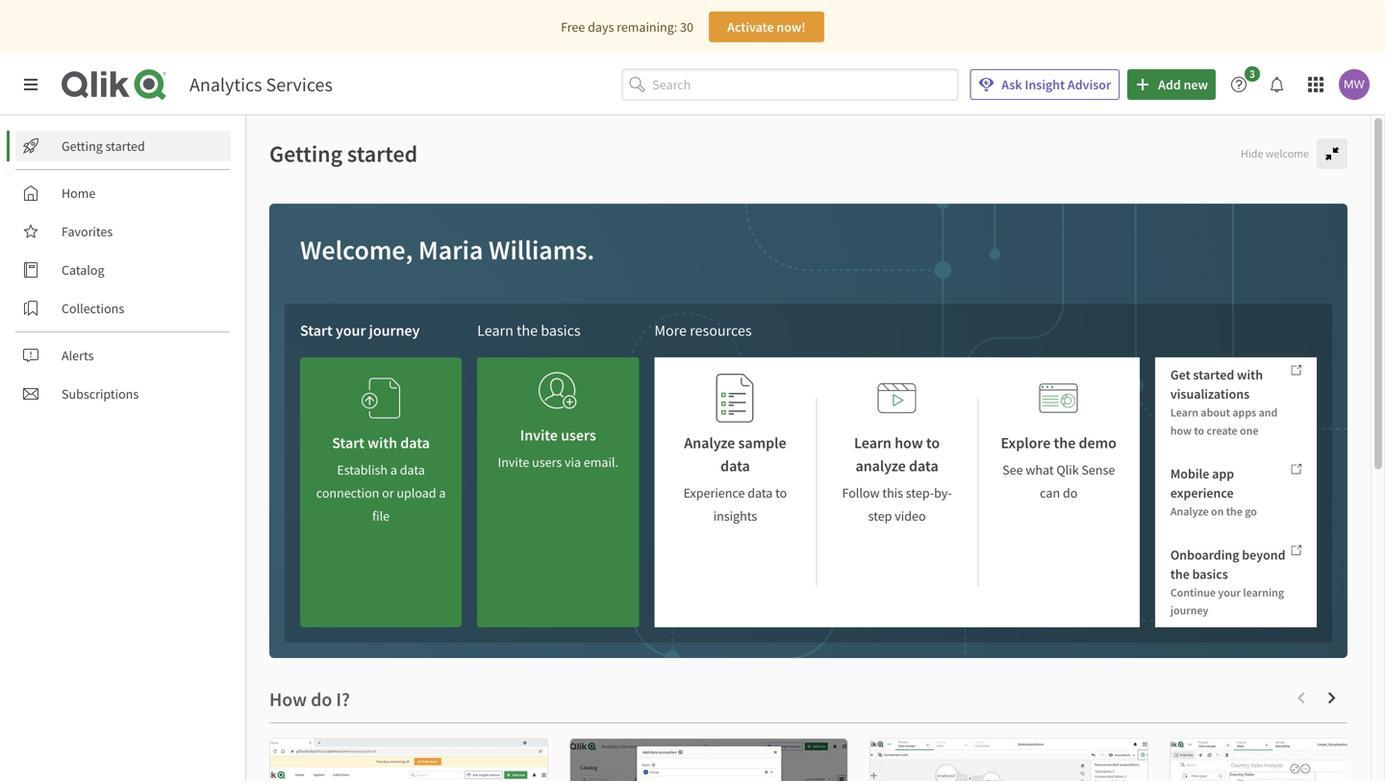 Task type: describe. For each thing, give the bounding box(es) containing it.
add new
[[1158, 76, 1208, 93]]

hide welcome
[[1241, 146, 1309, 161]]

welcome, maria williams.
[[300, 233, 595, 267]]

0 vertical spatial invite
[[520, 426, 558, 445]]

analyze inside analyze sample data experience data to insights
[[684, 434, 735, 453]]

3
[[1249, 66, 1255, 81]]

0 horizontal spatial basics
[[541, 321, 581, 340]]

catalog link
[[15, 255, 231, 286]]

one
[[1240, 424, 1258, 438]]

advisor
[[1068, 76, 1111, 93]]

start with data image
[[362, 373, 400, 424]]

by-
[[934, 485, 952, 502]]

learn how to analyze data follow this step-by- step video
[[842, 434, 952, 525]]

add new button
[[1127, 69, 1216, 100]]

to inside get started with visualizations learn about apps and how to create one
[[1194, 424, 1204, 438]]

create
[[1207, 424, 1238, 438]]

days
[[588, 18, 614, 36]]

onboarding beyond the basics continue your learning journey
[[1170, 547, 1286, 619]]

0 vertical spatial your
[[336, 321, 366, 340]]

getting inside navigation pane element
[[62, 138, 103, 155]]

remaining:
[[617, 18, 677, 36]]

explore the demo see what qlik sense can do
[[1001, 434, 1117, 502]]

0 vertical spatial journey
[[369, 321, 420, 340]]

follow
[[842, 485, 880, 502]]

services
[[266, 73, 333, 97]]

beyond
[[1242, 547, 1286, 564]]

activate now!
[[727, 18, 806, 36]]

started inside navigation pane element
[[105, 138, 145, 155]]

app
[[1212, 466, 1234, 483]]

do
[[1063, 485, 1078, 502]]

free
[[561, 18, 585, 36]]

alerts link
[[15, 340, 231, 371]]

analyze sample data experience data to insights
[[683, 434, 787, 525]]

go
[[1245, 505, 1257, 519]]

experience
[[683, 485, 745, 502]]

start for your
[[300, 321, 333, 340]]

learn the basics
[[477, 321, 581, 340]]

sense
[[1082, 462, 1115, 479]]

or
[[382, 485, 394, 502]]

1 vertical spatial invite
[[498, 454, 529, 471]]

free days remaining: 30
[[561, 18, 693, 36]]

start your journey
[[300, 321, 420, 340]]

3 button
[[1223, 66, 1266, 100]]

how inside get started with visualizations learn about apps and how to create one
[[1170, 424, 1192, 438]]

get
[[1170, 366, 1190, 384]]

connection
[[316, 485, 379, 502]]

upload
[[397, 485, 436, 502]]

activate
[[727, 18, 774, 36]]

Search text field
[[652, 69, 958, 100]]

1 horizontal spatial started
[[347, 139, 418, 168]]

experience
[[1170, 485, 1234, 502]]

catalog
[[62, 262, 104, 279]]

home
[[62, 185, 95, 202]]

now!
[[777, 18, 806, 36]]

establish
[[337, 462, 388, 479]]

mobile app experience analyze on the go
[[1170, 466, 1257, 519]]

about
[[1201, 405, 1230, 420]]

with inside start with data establish a data connection or upload a file
[[368, 434, 397, 453]]

maria
[[418, 233, 483, 267]]

collections link
[[15, 293, 231, 324]]

more
[[654, 321, 687, 340]]

qlik
[[1056, 462, 1079, 479]]

insight
[[1025, 76, 1065, 93]]

video
[[895, 508, 926, 525]]

welcome, maria williams. main content
[[246, 115, 1385, 782]]

analytics services element
[[189, 73, 333, 97]]

getting started inside navigation pane element
[[62, 138, 145, 155]]

0 vertical spatial users
[[561, 426, 596, 445]]

insights
[[713, 508, 757, 525]]

the down williams.
[[517, 321, 538, 340]]

on
[[1211, 505, 1224, 519]]

maria williams image
[[1339, 69, 1370, 100]]

start for with
[[332, 434, 365, 453]]

ask insight advisor
[[1002, 76, 1111, 93]]

analyze
[[856, 457, 906, 476]]

0 horizontal spatial a
[[390, 462, 397, 479]]

new
[[1184, 76, 1208, 93]]

journey inside onboarding beyond the basics continue your learning journey
[[1170, 604, 1209, 619]]

hide
[[1241, 146, 1263, 161]]

step
[[868, 508, 892, 525]]

see
[[1002, 462, 1023, 479]]

close sidebar menu image
[[23, 77, 38, 92]]

analytics services
[[189, 73, 333, 97]]

file
[[372, 508, 390, 525]]

subscriptions link
[[15, 379, 231, 410]]



Task type: vqa. For each thing, say whether or not it's contained in the screenshot.
middle In
no



Task type: locate. For each thing, give the bounding box(es) containing it.
1 vertical spatial basics
[[1192, 566, 1228, 583]]

resources
[[690, 321, 752, 340]]

basics up invite users "image"
[[541, 321, 581, 340]]

getting started link
[[15, 131, 231, 162]]

0 horizontal spatial analyze
[[684, 434, 735, 453]]

0 horizontal spatial started
[[105, 138, 145, 155]]

how
[[1170, 424, 1192, 438], [895, 434, 923, 453]]

how up analyze
[[895, 434, 923, 453]]

getting down services
[[269, 139, 342, 168]]

a
[[390, 462, 397, 479], [439, 485, 446, 502]]

start with data establish a data connection or upload a file
[[316, 434, 446, 525]]

0 horizontal spatial with
[[368, 434, 397, 453]]

data
[[400, 434, 430, 453], [720, 457, 750, 476], [909, 457, 938, 476], [400, 462, 425, 479], [748, 485, 773, 502]]

2 vertical spatial learn
[[854, 434, 892, 453]]

0 horizontal spatial getting started
[[62, 138, 145, 155]]

the left the go
[[1226, 505, 1243, 519]]

the inside onboarding beyond the basics continue your learning journey
[[1170, 566, 1190, 583]]

demo
[[1079, 434, 1117, 453]]

analyze inside 'mobile app experience analyze on the go'
[[1170, 505, 1209, 519]]

journey
[[369, 321, 420, 340], [1170, 604, 1209, 619]]

via
[[565, 454, 581, 471]]

basics
[[541, 321, 581, 340], [1192, 566, 1228, 583]]

start
[[300, 321, 333, 340], [332, 434, 365, 453]]

with up establish
[[368, 434, 397, 453]]

start up establish
[[332, 434, 365, 453]]

explore the demo image
[[1040, 373, 1078, 424]]

getting started inside welcome, maria williams. main content
[[269, 139, 418, 168]]

1 vertical spatial analyze
[[1170, 505, 1209, 519]]

0 horizontal spatial your
[[336, 321, 366, 340]]

what
[[1026, 462, 1054, 479]]

1 vertical spatial users
[[532, 454, 562, 471]]

your inside onboarding beyond the basics continue your learning journey
[[1218, 586, 1241, 601]]

to
[[1194, 424, 1204, 438], [926, 434, 940, 453], [775, 485, 787, 502]]

analyze up experience
[[684, 434, 735, 453]]

invite left via
[[498, 454, 529, 471]]

users up via
[[561, 426, 596, 445]]

1 vertical spatial a
[[439, 485, 446, 502]]

and
[[1259, 405, 1278, 420]]

1 horizontal spatial a
[[439, 485, 446, 502]]

getting up home
[[62, 138, 103, 155]]

analytics
[[189, 73, 262, 97]]

ask
[[1002, 76, 1022, 93]]

getting started up home link
[[62, 138, 145, 155]]

invite users invite users via email.
[[498, 426, 618, 471]]

1 vertical spatial with
[[368, 434, 397, 453]]

basics down onboarding
[[1192, 566, 1228, 583]]

journey down continue
[[1170, 604, 1209, 619]]

visualizations
[[1170, 386, 1250, 403]]

0 vertical spatial learn
[[477, 321, 513, 340]]

0 horizontal spatial journey
[[369, 321, 420, 340]]

step-
[[906, 485, 934, 502]]

1 vertical spatial learn
[[1170, 405, 1198, 420]]

email.
[[584, 454, 618, 471]]

mobile
[[1170, 466, 1209, 483]]

to up by-
[[926, 434, 940, 453]]

to down the sample
[[775, 485, 787, 502]]

the inside explore the demo see what qlik sense can do
[[1054, 434, 1076, 453]]

start down welcome,
[[300, 321, 333, 340]]

the up continue
[[1170, 566, 1190, 583]]

apps
[[1232, 405, 1256, 420]]

to inside analyze sample data experience data to insights
[[775, 485, 787, 502]]

add
[[1158, 76, 1181, 93]]

learn inside learn how to analyze data follow this step-by- step video
[[854, 434, 892, 453]]

your
[[336, 321, 366, 340], [1218, 586, 1241, 601]]

collections
[[62, 300, 124, 317]]

1 horizontal spatial with
[[1237, 366, 1263, 384]]

welcome
[[1266, 146, 1309, 161]]

2 horizontal spatial learn
[[1170, 405, 1198, 420]]

how left create
[[1170, 424, 1192, 438]]

1 horizontal spatial analyze
[[1170, 505, 1209, 519]]

started inside get started with visualizations learn about apps and how to create one
[[1193, 366, 1234, 384]]

2 horizontal spatial started
[[1193, 366, 1234, 384]]

onboarding
[[1170, 547, 1239, 564]]

home link
[[15, 178, 231, 209]]

more resources
[[654, 321, 752, 340]]

0 horizontal spatial to
[[775, 485, 787, 502]]

learn how to analyze data image
[[878, 373, 916, 424]]

1 vertical spatial journey
[[1170, 604, 1209, 619]]

0 vertical spatial basics
[[541, 321, 581, 340]]

basics inside onboarding beyond the basics continue your learning journey
[[1192, 566, 1228, 583]]

invite down invite users "image"
[[520, 426, 558, 445]]

start inside start with data establish a data connection or upload a file
[[332, 434, 365, 453]]

1 horizontal spatial journey
[[1170, 604, 1209, 619]]

to inside learn how to analyze data follow this step-by- step video
[[926, 434, 940, 453]]

hide welcome image
[[1324, 146, 1340, 162]]

learning
[[1243, 586, 1284, 601]]

get started with visualizations learn about apps and how to create one
[[1170, 366, 1278, 438]]

data inside learn how to analyze data follow this step-by- step video
[[909, 457, 938, 476]]

analyze sample data image
[[716, 373, 754, 424]]

learn for learn how to analyze data follow this step-by- step video
[[854, 434, 892, 453]]

learn left about
[[1170, 405, 1198, 420]]

alerts
[[62, 347, 94, 365]]

1 horizontal spatial getting started
[[269, 139, 418, 168]]

favorites link
[[15, 216, 231, 247]]

with inside get started with visualizations learn about apps and how to create one
[[1237, 366, 1263, 384]]

learn for learn the basics
[[477, 321, 513, 340]]

0 horizontal spatial learn
[[477, 321, 513, 340]]

your left 'learning'
[[1218, 586, 1241, 601]]

to left create
[[1194, 424, 1204, 438]]

your up start with data image
[[336, 321, 366, 340]]

30
[[680, 18, 693, 36]]

0 vertical spatial with
[[1237, 366, 1263, 384]]

can
[[1040, 485, 1060, 502]]

invite
[[520, 426, 558, 445], [498, 454, 529, 471]]

users left via
[[532, 454, 562, 471]]

1 horizontal spatial learn
[[854, 434, 892, 453]]

a up "or"
[[390, 462, 397, 479]]

1 vertical spatial start
[[332, 434, 365, 453]]

learn up analyze
[[854, 434, 892, 453]]

analyze
[[684, 434, 735, 453], [1170, 505, 1209, 519]]

getting started
[[62, 138, 145, 155], [269, 139, 418, 168]]

a right upload at the left bottom of page
[[439, 485, 446, 502]]

getting
[[62, 138, 103, 155], [269, 139, 342, 168]]

getting started down services
[[269, 139, 418, 168]]

welcome,
[[300, 233, 413, 267]]

invite users image
[[539, 366, 577, 416]]

activate now! link
[[709, 12, 824, 42]]

this
[[882, 485, 903, 502]]

sample
[[738, 434, 786, 453]]

journey up start with data image
[[369, 321, 420, 340]]

williams.
[[489, 233, 595, 267]]

learn inside get started with visualizations learn about apps and how to create one
[[1170, 405, 1198, 420]]

searchbar element
[[622, 69, 958, 100]]

1 horizontal spatial getting
[[269, 139, 342, 168]]

getting inside welcome, maria williams. main content
[[269, 139, 342, 168]]

learn down maria
[[477, 321, 513, 340]]

ask insight advisor button
[[970, 69, 1120, 100]]

navigation pane element
[[0, 123, 245, 417]]

1 horizontal spatial basics
[[1192, 566, 1228, 583]]

1 horizontal spatial your
[[1218, 586, 1241, 601]]

explore
[[1001, 434, 1051, 453]]

continue
[[1170, 586, 1216, 601]]

the
[[517, 321, 538, 340], [1054, 434, 1076, 453], [1226, 505, 1243, 519], [1170, 566, 1190, 583]]

0 horizontal spatial getting
[[62, 138, 103, 155]]

started
[[105, 138, 145, 155], [347, 139, 418, 168], [1193, 366, 1234, 384]]

how inside learn how to analyze data follow this step-by- step video
[[895, 434, 923, 453]]

subscriptions
[[62, 386, 139, 403]]

analyze down experience
[[1170, 505, 1209, 519]]

1 vertical spatial your
[[1218, 586, 1241, 601]]

1 horizontal spatial how
[[1170, 424, 1192, 438]]

0 horizontal spatial how
[[895, 434, 923, 453]]

2 horizontal spatial to
[[1194, 424, 1204, 438]]

0 vertical spatial analyze
[[684, 434, 735, 453]]

users
[[561, 426, 596, 445], [532, 454, 562, 471]]

learn
[[477, 321, 513, 340], [1170, 405, 1198, 420], [854, 434, 892, 453]]

favorites
[[62, 223, 113, 240]]

with up apps
[[1237, 366, 1263, 384]]

the up qlik
[[1054, 434, 1076, 453]]

1 horizontal spatial to
[[926, 434, 940, 453]]

0 vertical spatial start
[[300, 321, 333, 340]]

the inside 'mobile app experience analyze on the go'
[[1226, 505, 1243, 519]]

0 vertical spatial a
[[390, 462, 397, 479]]



